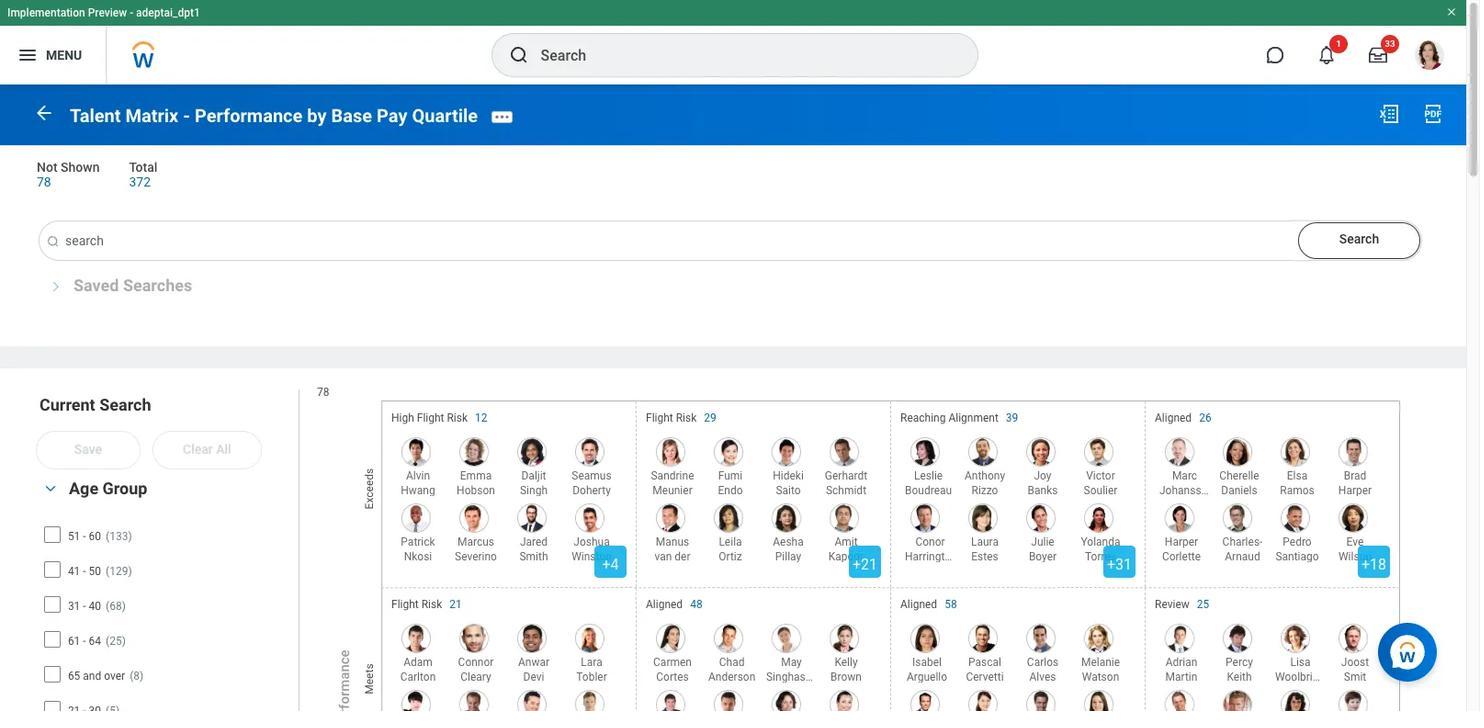 Task type: vqa. For each thing, say whether or not it's contained in the screenshot.


Task type: locate. For each thing, give the bounding box(es) containing it.
harper down brad
[[1339, 484, 1372, 497]]

- for (129)
[[83, 565, 86, 578]]

leave)
[[830, 580, 863, 593]]

- right '31'
[[83, 600, 86, 613]]

65 and over
[[68, 670, 125, 682]]

melanie watson
[[1081, 656, 1120, 683]]

aligned for aligned 58
[[901, 598, 937, 611]]

flight up demo_f258.png icon
[[646, 411, 673, 424]]

eve wilson
[[1339, 535, 1372, 563]]

harrington
[[905, 550, 957, 563]]

yolanda torres_demo_f023.jpg image
[[1084, 503, 1114, 533]]

adrian martin
[[1166, 656, 1198, 683]]

demo_m271.png image
[[1339, 624, 1368, 653]]

0 vertical spatial search
[[1340, 232, 1380, 247]]

meets
[[363, 663, 376, 694]]

2 horizontal spatial aligned
[[1155, 411, 1192, 424]]

percy keith element
[[1213, 651, 1262, 683]]

demo_m018.png image
[[1339, 437, 1368, 466]]

close environment banner image
[[1446, 6, 1457, 17]]

1 vertical spatial 78
[[317, 386, 329, 399]]

joy
[[1034, 469, 1052, 482]]

hideki
[[773, 469, 804, 482]]

carlos alves element
[[1016, 651, 1065, 683]]

julie
[[1031, 535, 1055, 548]]

- right preview
[[130, 6, 133, 19]]

demo_f258.png image
[[656, 437, 686, 466]]

chad anderson element
[[704, 651, 756, 683]]

25 button
[[1197, 597, 1212, 612]]

0 vertical spatial 78
[[37, 174, 51, 189]]

emma
[[460, 469, 492, 482]]

leslie boudreau element
[[901, 465, 952, 497]]

demo_m214.png image
[[656, 503, 686, 533]]

dsimpson.png image
[[772, 690, 801, 711]]

adam carlton
[[400, 656, 436, 683]]

schmidt
[[826, 484, 867, 497]]

51
[[68, 530, 80, 543]]

+4
[[602, 556, 619, 573]]

1 horizontal spatial aligned
[[901, 598, 937, 611]]

group
[[103, 478, 147, 498]]

adam carlton element
[[391, 651, 440, 683]]

aligned 26
[[1155, 411, 1212, 424]]

kelly
[[835, 656, 858, 669]]

high
[[391, 411, 414, 424]]

demo_f201a.png image
[[1223, 437, 1252, 466]]

（斉藤
[[772, 499, 805, 512]]

kelly brown
[[831, 656, 862, 683]]

pedro
[[1283, 535, 1312, 548]]

ramos
[[1280, 484, 1315, 497]]

inbox large image
[[1369, 46, 1388, 64]]

0 horizontal spatial risk
[[421, 598, 442, 611]]

boudreau
[[905, 484, 952, 497]]

41
[[68, 565, 80, 578]]

51 - 60
[[68, 530, 101, 543]]

johansson
[[1160, 484, 1214, 497]]

amit kapoor (on leave) element
[[820, 531, 868, 593]]

hobson
[[457, 484, 495, 497]]

65
[[68, 670, 80, 682]]

alignment
[[949, 411, 999, 424]]

aligned for aligned 26
[[1155, 411, 1192, 424]]

pascal cervetti
[[966, 656, 1004, 683]]

aligned left 48
[[646, 598, 683, 611]]

may singhaseni (พฤษภาคม สิงห์ สิงหเสนี) element
[[762, 651, 817, 682]]

eve
[[1347, 535, 1364, 548]]

banks
[[1028, 484, 1058, 497]]

demo_m103.png image
[[714, 690, 743, 711]]

Search Workday  search field
[[541, 35, 940, 75]]

istock 649733886.jpg image
[[517, 503, 547, 533]]

victor soulier
[[1084, 469, 1118, 497]]

1
[[1336, 39, 1342, 49]]

demo_m303.jpg image
[[575, 503, 605, 533]]

chad
[[719, 656, 745, 669]]

fumi endo （遠藤 ふみ） element
[[704, 465, 753, 526]]

justify image
[[17, 44, 39, 66]]

carlos alves
[[1027, 656, 1059, 683]]

58
[[945, 598, 957, 611]]

patrick
[[401, 535, 435, 548]]

risk left '29' on the left bottom of page
[[676, 411, 697, 424]]

+31
[[1107, 556, 1132, 573]]

aesha pillay element
[[762, 531, 810, 563]]

percy demo_m110.png image
[[1223, 624, 1252, 653]]

seamus_doherty.png image
[[575, 437, 605, 466]]

endo
[[718, 484, 743, 497]]

demo_m278.png image
[[459, 503, 489, 533]]

- right 51
[[83, 530, 86, 543]]

implementation
[[7, 6, 85, 19]]

Talent Matrix - Performance by Base Pay Quartile text field
[[40, 222, 1422, 260]]

+18
[[1362, 556, 1387, 573]]

victor soulier_m126.png image
[[1084, 437, 1114, 466]]

61
[[68, 635, 80, 647]]

joybanks.png image
[[1026, 437, 1056, 466]]

isabel arguello
[[907, 656, 947, 683]]

marc johansson element
[[1155, 465, 1214, 497]]

alvin
[[406, 469, 430, 482]]

0 horizontal spatial aligned
[[646, 598, 683, 611]]

eve wilson element
[[1329, 531, 1377, 563]]

istock 173243389.jpg image
[[1165, 503, 1195, 533]]

jared smith
[[520, 535, 548, 563]]

search inside filter search box
[[99, 396, 151, 415]]

aligned 58
[[901, 598, 957, 611]]

leila ortiz element
[[704, 531, 753, 563]]

372 button
[[129, 173, 153, 191]]

harper
[[1339, 484, 1372, 497], [1165, 535, 1198, 548]]

laura estes element
[[958, 531, 1007, 563]]

joshua winston element
[[565, 531, 614, 563]]

estes
[[972, 550, 999, 563]]

lisa woolbright element
[[1271, 651, 1329, 683]]

victor
[[1086, 469, 1115, 482]]

demo_f300.jpg image
[[772, 624, 801, 653]]

patrick nkosi element
[[391, 531, 440, 563]]

0 horizontal spatial harper
[[1165, 535, 1198, 548]]

daljit singh
[[520, 469, 548, 497]]

1 horizontal spatial search
[[1340, 232, 1380, 247]]

risk left 12 on the left bottom
[[447, 411, 468, 424]]

preview
[[88, 6, 127, 19]]

1 vertical spatial harper
[[1165, 535, 1198, 548]]

brad
[[1344, 469, 1367, 482]]

aligned for aligned 48
[[646, 598, 683, 611]]

2 horizontal spatial risk
[[676, 411, 697, 424]]

keith
[[1227, 670, 1252, 683]]

eve demo_f101.png image
[[1339, 503, 1368, 533]]

aligned left 58
[[901, 598, 937, 611]]

conor harrington element
[[901, 531, 957, 563]]

julie boyer
[[1029, 535, 1057, 563]]

leila
[[719, 535, 742, 548]]

50
[[89, 565, 101, 578]]

wilson
[[1339, 550, 1372, 563]]

manus
[[656, 535, 689, 548]]

- right 41
[[83, 565, 86, 578]]

reaching alignment 39
[[901, 411, 1018, 424]]

marc
[[1172, 469, 1197, 482]]

demo_m016.png image
[[1165, 437, 1195, 466]]

aligned left 26
[[1155, 411, 1192, 424]]

- right 61
[[83, 635, 86, 647]]

marcus severino
[[455, 535, 497, 563]]

26 button
[[1199, 410, 1214, 425]]

1 vertical spatial search
[[99, 396, 151, 415]]

demo_m084.png image
[[1165, 624, 1195, 653]]

daljit singh element
[[507, 465, 556, 497]]

age group
[[69, 478, 147, 498]]

demo_f064.png image
[[911, 624, 940, 653]]

lara tobler element
[[565, 651, 614, 683]]

31
[[68, 600, 80, 613]]

anthony rizzo element
[[958, 465, 1007, 497]]

anwar devi element
[[507, 651, 556, 683]]

0 horizontal spatial 78
[[37, 174, 51, 189]]

cherelle
[[1220, 469, 1260, 482]]

seamus
[[572, 469, 612, 482]]

carmen cortes
[[653, 656, 692, 683]]

0 horizontal spatial search
[[99, 396, 151, 415]]

alvin hwang element
[[391, 465, 440, 497]]

demo_f106.png image
[[517, 437, 547, 466]]

risk left 21
[[421, 598, 442, 611]]

harper up corlette
[[1165, 535, 1198, 548]]

1 horizontal spatial risk
[[447, 411, 468, 424]]

smit
[[1344, 670, 1367, 683]]

hideki saito （斉藤 秀樹） element
[[762, 465, 810, 526]]

demo_m049.png image
[[969, 437, 998, 466]]

(129)
[[106, 565, 132, 578]]

adam
[[404, 656, 433, 669]]

total 372
[[129, 160, 157, 189]]

sandrine
[[651, 469, 694, 482]]

base
[[331, 104, 372, 127]]

0 vertical spatial harper
[[1339, 484, 1372, 497]]

chevron down image
[[40, 482, 62, 495]]

joost smit element
[[1329, 651, 1377, 683]]

harper inside harper corlette
[[1165, 535, 1198, 548]]

flight up demo_m137.png image
[[391, 598, 419, 611]]

1245.png image
[[1026, 503, 1056, 533]]

adrian martin element
[[1155, 651, 1204, 683]]

秀樹）
[[772, 513, 805, 526]]

- for (25)
[[83, 635, 86, 647]]

sandrine meunier element
[[646, 465, 695, 497]]

48
[[690, 598, 703, 611]]

flight for flight risk 29
[[646, 411, 673, 424]]

26
[[1199, 411, 1212, 424]]

devi
[[523, 670, 544, 683]]

view printable version (pdf) image
[[1422, 103, 1445, 125]]

21
[[450, 598, 462, 611]]

notifications large image
[[1318, 46, 1336, 64]]

export to excel image
[[1378, 103, 1400, 125]]

joshua
[[574, 535, 610, 548]]



Task type: describe. For each thing, give the bounding box(es) containing it.
search button
[[1298, 223, 1421, 260]]

adeptai_dpt1
[[136, 6, 200, 19]]

33
[[1385, 39, 1396, 49]]

amit
[[835, 535, 858, 548]]

previous page image
[[33, 102, 55, 124]]

carmen
[[653, 656, 692, 669]]

aesha pillay
[[773, 535, 804, 563]]

search image
[[46, 235, 60, 249]]

doherty
[[573, 484, 611, 497]]

adrian
[[1166, 656, 1198, 669]]

pascal
[[969, 656, 1002, 669]]

flight right high on the left
[[417, 411, 444, 424]]

ville_koskinen.jpg image
[[1223, 690, 1252, 711]]

1163.png image
[[517, 624, 547, 653]]

risk for flight risk 21
[[421, 598, 442, 611]]

pay
[[377, 104, 408, 127]]

gerhardt schmidt element
[[820, 465, 868, 497]]

demo_m025.png image
[[714, 624, 743, 653]]

leslie boudreau
[[905, 469, 952, 497]]

hideki saito （斉藤 秀樹）
[[772, 469, 805, 526]]

marcus
[[458, 535, 494, 548]]

over
[[104, 670, 125, 682]]

torres
[[1085, 550, 1116, 563]]

demo_m183.png image
[[517, 690, 547, 711]]

ふみ）
[[714, 513, 747, 526]]

talent matrix - performance by base pay quartile link
[[70, 104, 478, 127]]

current search
[[40, 396, 151, 415]]

conor
[[916, 535, 945, 548]]

menu banner
[[0, 0, 1467, 85]]

(133)
[[106, 530, 132, 543]]

demo_m178.png image
[[911, 503, 940, 533]]

demo_f067.png image
[[459, 437, 489, 466]]

anthony rizzo
[[965, 469, 1005, 497]]

bijl
[[665, 565, 680, 578]]

jared smith element
[[507, 531, 556, 563]]

niklas n_m022.jpg image
[[656, 690, 686, 711]]

charles-arnaud desmontier element
[[1213, 531, 1274, 578]]

marc johansson
[[1160, 469, 1214, 497]]

sandrine meunier
[[651, 469, 694, 497]]

demo_f118.png image
[[1084, 690, 1114, 711]]

age group group
[[37, 477, 289, 711]]

isabel arguello element
[[901, 651, 949, 683]]

1 horizontal spatial 78
[[317, 386, 329, 399]]

lara
[[581, 656, 603, 669]]

demo_m194.png image
[[459, 624, 489, 653]]

tobler
[[576, 670, 607, 683]]

1 horizontal spatial harper
[[1339, 484, 1372, 497]]

elsa ramos vásquez
[[1276, 469, 1319, 512]]

connor cleary element
[[449, 651, 498, 683]]

frank_demo_m096.png image
[[459, 690, 489, 711]]

demo_f001.jpg image
[[911, 437, 940, 466]]

victor soulier element
[[1074, 465, 1123, 497]]

pascal cervetti element
[[958, 651, 1007, 683]]

demo_m009.png image
[[1165, 690, 1195, 711]]

shown
[[61, 160, 100, 174]]

arnaud
[[1225, 550, 1260, 563]]

santiago
[[1276, 550, 1319, 563]]

age group button
[[69, 478, 147, 498]]

ines sablo_f146.png image
[[1339, 690, 1368, 711]]

pascal cervetti_m219.png image
[[969, 624, 998, 653]]

- inside the menu 'banner'
[[130, 6, 133, 19]]

emma hobson
[[457, 469, 495, 497]]

istock-175384903 dong wook kim.jpg image
[[402, 690, 431, 711]]

brad harper element
[[1329, 465, 1377, 497]]

manus van der bijl element
[[646, 531, 695, 578]]

demo_m264.png image
[[772, 437, 801, 466]]

demo_f127.png image
[[830, 624, 859, 653]]

- for (68)
[[83, 600, 86, 613]]

fumi endo （遠藤 ふみ）
[[714, 469, 747, 526]]

cervetti
[[966, 670, 1004, 683]]

high flight risk 12
[[391, 411, 488, 424]]

demo_f195.png image
[[830, 690, 859, 711]]

demo_m099.png image
[[575, 690, 605, 711]]

58 button
[[945, 597, 960, 612]]

1 button
[[1307, 35, 1348, 75]]

emma hobson element
[[449, 465, 498, 497]]

25
[[1197, 598, 1210, 611]]

Search search field
[[37, 222, 1422, 260]]

48 button
[[690, 597, 705, 612]]

nkosi
[[404, 550, 432, 563]]

martin
[[1166, 670, 1198, 683]]

flight for flight risk 21
[[391, 598, 419, 611]]

percy
[[1226, 656, 1253, 669]]

（遠藤
[[714, 499, 747, 512]]

elsa ramos vásquez element
[[1271, 465, 1320, 512]]

charles- arnaud desmontier
[[1218, 535, 1274, 578]]

demo_f021.png image
[[1281, 437, 1310, 466]]

78 inside not shown 78
[[37, 174, 51, 189]]

search image
[[508, 44, 530, 66]]

joy banks element
[[1016, 465, 1065, 497]]

(on
[[838, 565, 855, 578]]

hwang
[[401, 484, 435, 497]]

woolbright
[[1275, 670, 1329, 683]]

singh
[[520, 484, 548, 497]]

harper corlette element
[[1155, 531, 1204, 563]]

pierr birac_m040.jpg image
[[911, 690, 940, 711]]

demo_f084.png image
[[1281, 624, 1310, 653]]

- right matrix on the left top of page
[[183, 104, 190, 127]]

ortiz
[[719, 550, 742, 563]]

yolanda torres element
[[1074, 531, 1123, 563]]

carmen cortes element
[[646, 651, 695, 683]]

- for (133)
[[83, 530, 86, 543]]

current
[[40, 396, 95, 415]]

flight risk 21
[[391, 598, 462, 611]]

carlos
[[1027, 656, 1059, 669]]

demo_m079.png image
[[402, 437, 431, 466]]

61 - 64
[[68, 635, 101, 647]]

age group tree
[[43, 520, 283, 711]]

marcus severino element
[[449, 531, 498, 563]]

melanie watson element
[[1074, 651, 1123, 683]]

review 25
[[1155, 598, 1210, 611]]

60
[[89, 530, 101, 543]]

demo_m137.png image
[[402, 624, 431, 653]]

melanie
[[1081, 656, 1120, 669]]

demo_f089.png image
[[772, 503, 801, 533]]

demo_f179.png image
[[969, 503, 998, 533]]

demo_m072.png image
[[1281, 503, 1310, 533]]

review
[[1155, 598, 1190, 611]]

desmontier
[[1218, 565, 1274, 578]]

demo_f077.png image
[[656, 624, 686, 653]]

pedro santiago element
[[1271, 531, 1320, 563]]

charles desmontier_m132.png image
[[1223, 503, 1252, 533]]

demo_f134.png image
[[1084, 624, 1114, 653]]

demo_m122.png image
[[1026, 690, 1056, 711]]

arguello
[[907, 670, 947, 683]]

julie boyer element
[[1016, 531, 1065, 563]]

lisa
[[1291, 656, 1311, 669]]

reaching
[[901, 411, 946, 424]]

demo_f020.jpg image
[[575, 624, 605, 653]]

risk for flight risk 29
[[676, 411, 697, 424]]

laura
[[971, 535, 999, 548]]

filter search field
[[37, 395, 301, 711]]

cherelle daniels element
[[1213, 465, 1262, 497]]

joost
[[1341, 656, 1369, 669]]

joshua winston
[[572, 535, 612, 563]]

anwar
[[518, 656, 550, 669]]

seamus doherty element
[[565, 465, 614, 497]]

talent matrix - performance by base pay quartile main content
[[0, 85, 1480, 711]]

vásquez
[[1276, 499, 1319, 512]]

kelly brown element
[[820, 651, 868, 683]]

40
[[89, 600, 101, 613]]

31 - 40
[[68, 600, 101, 613]]

anwar devi
[[518, 656, 550, 683]]

demo_m141.png image
[[830, 503, 859, 533]]

demo_m304.jpg image
[[402, 503, 431, 533]]

profile logan mcneil image
[[1415, 40, 1445, 74]]

alvin hwang
[[401, 469, 435, 497]]

demo_f131.png image
[[714, 503, 743, 533]]

demo_m140.png image
[[1026, 624, 1056, 653]]

search inside search button
[[1340, 232, 1380, 247]]

lisa woolbright
[[1275, 656, 1329, 683]]

manus van der bijl
[[655, 535, 691, 578]]

anderson
[[708, 670, 756, 683]]

carlton
[[400, 670, 436, 683]]

demo_f075.png image
[[969, 690, 998, 711]]

demo_f306.png image
[[714, 437, 743, 466]]

gschmidtphoto.jpg image
[[830, 437, 859, 466]]

jared
[[520, 535, 548, 548]]

demo_f091.png image
[[1281, 690, 1310, 711]]

372
[[129, 174, 151, 189]]

not shown 78
[[37, 160, 100, 189]]



